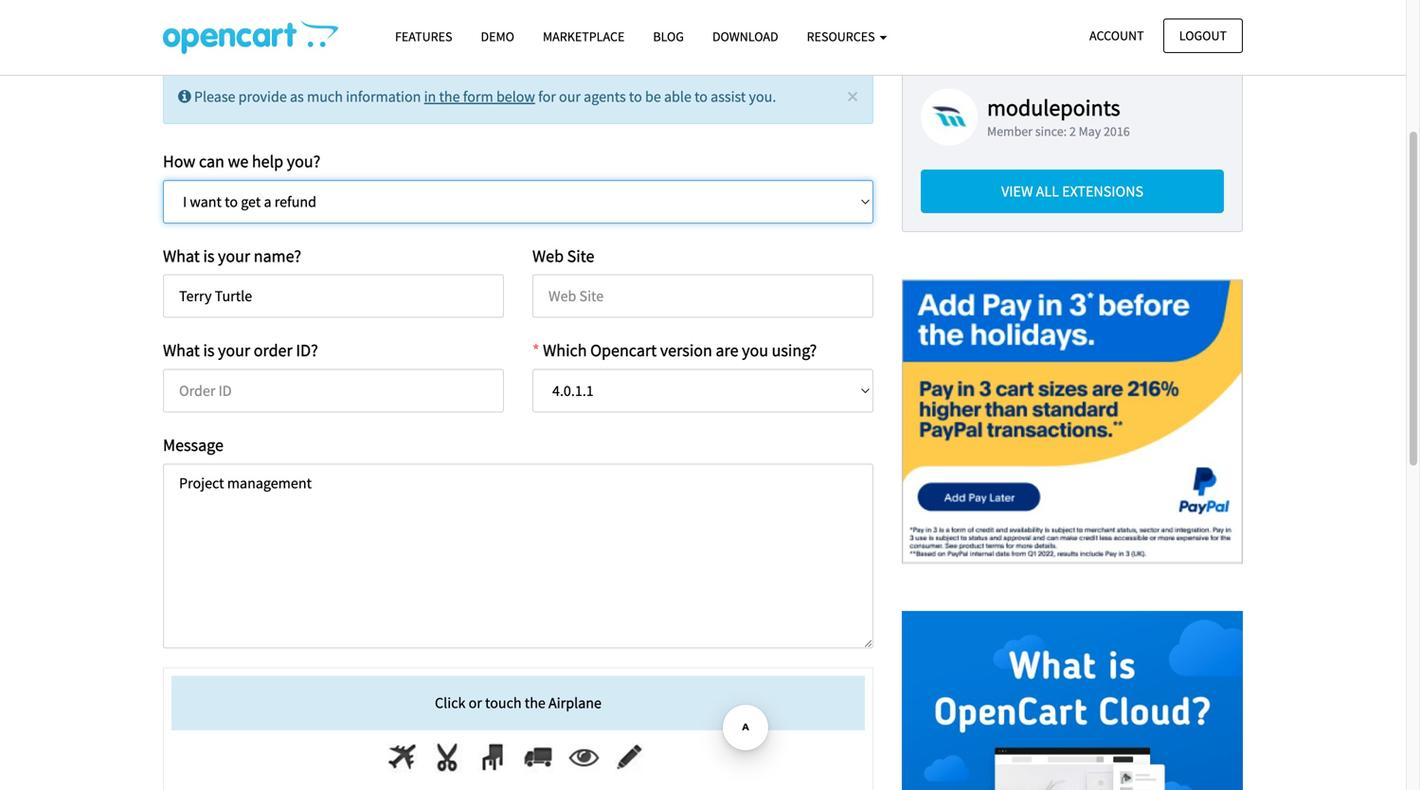 Task type: locate. For each thing, give the bounding box(es) containing it.
what left order
[[163, 340, 200, 361]]

1 vertical spatial is
[[203, 340, 215, 361]]

member
[[987, 123, 1033, 140]]

opencart - contact image
[[163, 20, 338, 54]]

1 is from the top
[[203, 245, 215, 267]]

click
[[435, 694, 466, 713]]

you?
[[287, 151, 321, 172]]

your left order
[[218, 340, 250, 361]]

extensions
[[1062, 182, 1144, 201]]

2 what from the top
[[163, 340, 200, 361]]

1 horizontal spatial the
[[525, 694, 546, 713]]

can
[[199, 151, 224, 172]]

what for what is your name?
[[163, 245, 200, 267]]

0 vertical spatial your
[[218, 245, 250, 267]]

is
[[203, 245, 215, 267], [203, 340, 215, 361]]

Message text field
[[163, 464, 874, 649]]

what down how
[[163, 245, 200, 267]]

features
[[395, 28, 452, 45]]

to left be
[[629, 87, 642, 106]]

logout link
[[1163, 18, 1243, 53]]

1 your from the top
[[218, 245, 250, 267]]

view all extensions
[[1002, 182, 1144, 201]]

message
[[163, 434, 224, 456]]

to right 'able'
[[695, 87, 708, 106]]

demo link
[[467, 20, 529, 53]]

is for order
[[203, 340, 215, 361]]

1 what from the top
[[163, 245, 200, 267]]

1 vertical spatial your
[[218, 340, 250, 361]]

your
[[218, 245, 250, 267], [218, 340, 250, 361]]

0 horizontal spatial to
[[629, 87, 642, 106]]

agents
[[584, 87, 626, 106]]

be
[[645, 87, 661, 106]]

blog link
[[639, 20, 698, 53]]

opencart
[[590, 340, 657, 361]]

please
[[194, 87, 235, 106]]

info circle image
[[178, 89, 191, 104]]

opencart cloud image
[[902, 611, 1243, 790]]

is left order
[[203, 340, 215, 361]]

how
[[163, 151, 196, 172]]

1 horizontal spatial to
[[695, 87, 708, 106]]

the right touch
[[525, 694, 546, 713]]

modulepoints image
[[921, 89, 978, 145]]

airplane
[[549, 694, 602, 713]]

are
[[716, 340, 739, 361]]

site
[[567, 245, 595, 267]]

2 your from the top
[[218, 340, 250, 361]]

0 vertical spatial what
[[163, 245, 200, 267]]

logout
[[1180, 27, 1227, 44]]

account
[[1090, 27, 1144, 44]]

What is your order ID? text field
[[163, 369, 504, 413]]

0 vertical spatial is
[[203, 245, 215, 267]]

view all extensions link
[[921, 170, 1224, 213]]

resources link
[[793, 20, 902, 53]]

modulepoints member since: 2 may 2016
[[987, 93, 1130, 140]]

the right in
[[439, 87, 460, 106]]

is for name?
[[203, 245, 215, 267]]

version
[[660, 340, 712, 361]]

1 vertical spatial what
[[163, 340, 200, 361]]

2 is from the top
[[203, 340, 215, 361]]

web
[[533, 245, 564, 267]]

modulepoints
[[987, 93, 1121, 122]]

0 horizontal spatial the
[[439, 87, 460, 106]]

the
[[439, 87, 460, 106], [525, 694, 546, 713]]

may
[[1079, 123, 1101, 140]]

what
[[163, 245, 200, 267], [163, 340, 200, 361]]

id?
[[296, 340, 318, 361]]

to
[[629, 87, 642, 106], [695, 87, 708, 106]]

is left name?
[[203, 245, 215, 267]]

which opencart version are you using?
[[543, 340, 817, 361]]

1 vertical spatial the
[[525, 694, 546, 713]]

your for order
[[218, 340, 250, 361]]

your left name?
[[218, 245, 250, 267]]

all
[[1036, 182, 1059, 201]]

web site
[[533, 245, 595, 267]]

our
[[559, 87, 581, 106]]



Task type: vqa. For each thing, say whether or not it's contained in the screenshot.
OpenCart - Open Source Shopping Cart Solution image
no



Task type: describe. For each thing, give the bounding box(es) containing it.
since:
[[1035, 123, 1067, 140]]

below
[[496, 87, 535, 106]]

features link
[[381, 20, 467, 53]]

which
[[543, 340, 587, 361]]

assist
[[711, 87, 746, 106]]

in
[[424, 87, 436, 106]]

we
[[228, 151, 249, 172]]

blog
[[653, 28, 684, 45]]

for
[[538, 87, 556, 106]]

account link
[[1074, 18, 1160, 53]]

you.
[[749, 87, 776, 106]]

name?
[[254, 245, 301, 267]]

you
[[742, 340, 768, 361]]

order
[[254, 340, 293, 361]]

how can we help you?
[[163, 151, 321, 172]]

using?
[[772, 340, 817, 361]]

demo
[[481, 28, 514, 45]]

able
[[664, 87, 692, 106]]

What is your name? text field
[[163, 274, 504, 318]]

2 to from the left
[[695, 87, 708, 106]]

what is your order id?
[[163, 340, 318, 361]]

touch
[[485, 694, 522, 713]]

as
[[290, 87, 304, 106]]

2
[[1070, 123, 1076, 140]]

× button
[[847, 82, 858, 110]]

your for name?
[[218, 245, 250, 267]]

what for what is your order id?
[[163, 340, 200, 361]]

marketplace
[[543, 28, 625, 45]]

form
[[463, 87, 493, 106]]

1 to from the left
[[629, 87, 642, 106]]

please provide as much information in the form below for our agents to be able to assist you.
[[191, 87, 776, 106]]

what is your name?
[[163, 245, 301, 267]]

Web Site text field
[[533, 274, 874, 318]]

2016
[[1104, 123, 1130, 140]]

paypal blog image
[[902, 251, 1243, 592]]

marketplace link
[[529, 20, 639, 53]]

0 vertical spatial the
[[439, 87, 460, 106]]

view
[[1002, 182, 1033, 201]]

provide
[[238, 87, 287, 106]]

information
[[346, 87, 421, 106]]

click or touch the airplane
[[435, 694, 602, 713]]

help
[[252, 151, 283, 172]]

×
[[847, 82, 858, 110]]

or
[[469, 694, 482, 713]]

download link
[[698, 20, 793, 53]]

download
[[713, 28, 779, 45]]

much
[[307, 87, 343, 106]]

resources
[[807, 28, 878, 45]]



